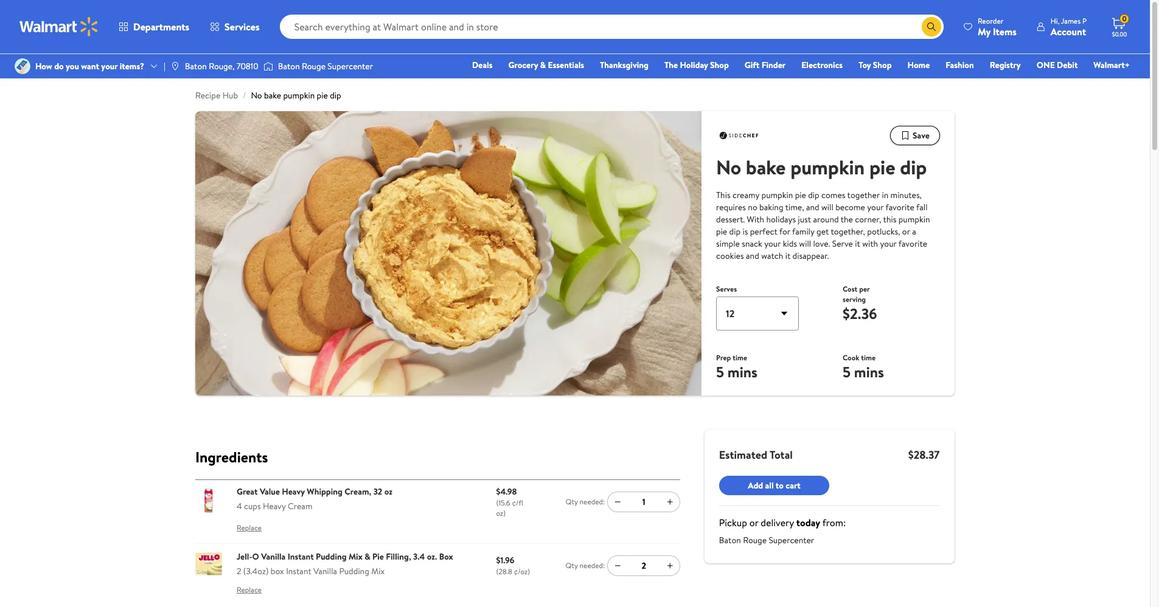 Task type: vqa. For each thing, say whether or not it's contained in the screenshot.
Shop now 'link' for Give joy!
no



Task type: locate. For each thing, give the bounding box(es) containing it.
1 vertical spatial qty
[[566, 561, 578, 572]]

1 vertical spatial will
[[799, 238, 811, 250]]

or right pickup on the bottom right of the page
[[750, 517, 759, 530]]

$4.98
[[496, 486, 517, 498]]

baton left rouge, at the left top of page
[[185, 60, 207, 72]]

0 vertical spatial replace
[[237, 523, 262, 534]]

services
[[225, 20, 260, 33]]

replace button down "(3.4oz)"
[[237, 581, 262, 601]]

1 qty needed: from the top
[[566, 497, 605, 508]]

it right watch at the right of the page
[[785, 250, 791, 262]]

2 shop from the left
[[873, 59, 892, 71]]

1 horizontal spatial mins
[[854, 362, 884, 383]]

4
[[237, 501, 242, 513]]

walmart+
[[1094, 59, 1130, 71]]

0 horizontal spatial mins
[[728, 362, 758, 383]]

2 time from the left
[[861, 353, 876, 363]]

 image for how
[[15, 58, 30, 74]]

1 mins from the left
[[728, 362, 758, 383]]

rouge down pickup on the bottom right of the page
[[743, 535, 767, 547]]

replace down "(3.4oz)"
[[237, 586, 262, 596]]

1 vertical spatial replace
[[237, 586, 262, 596]]

1 needed: from the top
[[580, 497, 605, 508]]

registry
[[990, 59, 1021, 71]]

dip up minutes,
[[900, 154, 927, 181]]

instant right o
[[288, 551, 314, 564]]

mins inside the cook time 5 mins
[[854, 362, 884, 383]]

0 horizontal spatial  image
[[15, 58, 30, 74]]

1 replace from the top
[[237, 523, 262, 534]]

hub
[[222, 89, 238, 102]]

1 horizontal spatial shop
[[873, 59, 892, 71]]

qty needed: left decrease quantity great value heavy whipping cream, 32 oz-count, current quantity 1 icon
[[566, 497, 605, 508]]

5 inside prep time 5 mins
[[716, 362, 724, 383]]

love.
[[813, 238, 830, 250]]

 image
[[170, 61, 180, 71]]

time inside prep time 5 mins
[[733, 353, 747, 363]]

& right grocery
[[540, 59, 546, 71]]

pickup
[[719, 517, 747, 530]]

the holiday shop link
[[659, 58, 734, 72]]

qty
[[566, 497, 578, 508], [566, 561, 578, 572]]

1 horizontal spatial  image
[[263, 60, 273, 72]]

5
[[716, 362, 724, 383], [843, 362, 851, 383]]

0 horizontal spatial or
[[750, 517, 759, 530]]

baton
[[185, 60, 207, 72], [278, 60, 300, 72], [719, 535, 741, 547]]

1 vertical spatial bake
[[746, 154, 786, 181]]

needed: for 1
[[580, 497, 605, 508]]

needed: left decrease quantity jell-o vanilla instant pudding mix & pie filling, 3.4 oz. box-count, current quantity 2 image
[[580, 561, 605, 572]]

qty needed: left decrease quantity jell-o vanilla instant pudding mix & pie filling, 3.4 oz. box-count, current quantity 2 image
[[566, 561, 605, 572]]

one debit
[[1037, 59, 1078, 71]]

time right 'cook'
[[861, 353, 876, 363]]

0 horizontal spatial baton
[[185, 60, 207, 72]]

together
[[847, 189, 880, 201]]

replace inside $4.98 (15.6 ¢/fl oz) replace
[[237, 523, 262, 534]]

shop right holiday
[[710, 59, 729, 71]]

creamy
[[733, 189, 759, 201]]

0 vertical spatial &
[[540, 59, 546, 71]]

& left pie
[[365, 551, 370, 564]]

replace down cups
[[237, 523, 262, 534]]

replace button for 2 (3.4oz) box instant vanilla pudding mix
[[237, 581, 262, 601]]

increase quantity great value heavy whipping cream, 32 oz-count, current quantity 1 image
[[665, 498, 675, 507]]

2 mins from the left
[[854, 362, 884, 383]]

1 horizontal spatial vanilla
[[313, 566, 337, 578]]

0 horizontal spatial mix
[[349, 551, 363, 564]]

heavy down value
[[263, 501, 286, 513]]

great value heavy whipping cream, 32 oz image
[[195, 488, 222, 514]]

pudding left pie
[[316, 551, 347, 564]]

time for cook time 5 mins
[[861, 353, 876, 363]]

2 down jell-
[[237, 566, 241, 578]]

2 horizontal spatial baton
[[719, 535, 741, 547]]

favorite down fall
[[899, 238, 927, 250]]

rouge up recipe hub / no bake pumpkin pie dip at the left top of page
[[302, 60, 326, 72]]

0 vertical spatial no
[[251, 89, 262, 102]]

or left a
[[902, 226, 910, 238]]

become
[[836, 201, 865, 214]]

and left watch at the right of the page
[[746, 250, 759, 262]]

mins
[[728, 362, 758, 383], [854, 362, 884, 383]]

1 vertical spatial replace button
[[237, 581, 262, 601]]

0 horizontal spatial shop
[[710, 59, 729, 71]]

dip
[[330, 89, 341, 102], [900, 154, 927, 181], [808, 189, 819, 201], [729, 226, 741, 238]]

bake up creamy
[[746, 154, 786, 181]]

dessert.
[[716, 214, 745, 226]]

0 horizontal spatial bake
[[264, 89, 281, 102]]

qty needed: for 2
[[566, 561, 605, 572]]

|
[[164, 60, 165, 72]]

time inside the cook time 5 mins
[[861, 353, 876, 363]]

it left with
[[855, 238, 860, 250]]

1 shop from the left
[[710, 59, 729, 71]]

bake right /
[[264, 89, 281, 102]]

mix left pie
[[349, 551, 363, 564]]

no right /
[[251, 89, 262, 102]]

2 needed: from the top
[[580, 561, 605, 572]]

or inside this creamy pumpkin pie dip comes together in minutes, requires no baking time, and will become your favorite fall dessert. with holidays just around the corner, this pumpkin pie dip is perfect for family get together, potlucks, or a simple snack your kids will love. serve it with your favorite cookies and watch it disappear.
[[902, 226, 910, 238]]

time right the prep
[[733, 353, 747, 363]]

how
[[35, 60, 52, 72]]

1 horizontal spatial bake
[[746, 154, 786, 181]]

 image left how
[[15, 58, 30, 74]]

qty left decrease quantity jell-o vanilla instant pudding mix & pie filling, 3.4 oz. box-count, current quantity 2 image
[[566, 561, 578, 572]]

cost
[[843, 284, 858, 294]]

or inside the pickup or delivery today from: baton rouge supercenter
[[750, 517, 759, 530]]

supercenter inside the pickup or delivery today from: baton rouge supercenter
[[769, 535, 815, 547]]

&
[[540, 59, 546, 71], [365, 551, 370, 564]]

clear search field text image
[[907, 22, 917, 31]]

james
[[1061, 16, 1081, 26]]

0
[[1122, 14, 1127, 24]]

pie
[[372, 551, 384, 564]]

1 vertical spatial heavy
[[263, 501, 286, 513]]

0 vertical spatial replace button
[[237, 519, 262, 538]]

1 horizontal spatial &
[[540, 59, 546, 71]]

2 replace from the top
[[237, 586, 262, 596]]

0 horizontal spatial rouge
[[302, 60, 326, 72]]

1 vertical spatial favorite
[[899, 238, 927, 250]]

& inside jell-o vanilla instant pudding mix & pie filling, 3.4 oz. box 2 (3.4oz) box instant vanilla pudding mix
[[365, 551, 370, 564]]

baton down pickup on the bottom right of the page
[[719, 535, 741, 547]]

baton for baton rouge supercenter
[[278, 60, 300, 72]]

mins inside prep time 5 mins
[[728, 362, 758, 383]]

the holiday shop
[[664, 59, 729, 71]]

pumpkin
[[283, 89, 315, 102], [790, 154, 865, 181], [761, 189, 793, 201], [899, 214, 930, 226]]

prep time 5 mins
[[716, 353, 758, 383]]

1 horizontal spatial 5
[[843, 362, 851, 383]]

1 horizontal spatial or
[[902, 226, 910, 238]]

pudding
[[316, 551, 347, 564], [339, 566, 369, 578]]

recipe hub link
[[195, 89, 238, 102]]

0 vertical spatial or
[[902, 226, 910, 238]]

mix down pie
[[371, 566, 385, 578]]

qty needed:
[[566, 497, 605, 508], [566, 561, 605, 572]]

1 qty from the top
[[566, 497, 578, 508]]

0 horizontal spatial no
[[251, 89, 262, 102]]

or
[[902, 226, 910, 238], [750, 517, 759, 530]]

replace button for 4 cups heavy cream
[[237, 519, 262, 538]]

pie up in
[[869, 154, 895, 181]]

1 vertical spatial no
[[716, 154, 741, 181]]

2 5 from the left
[[843, 362, 851, 383]]

and right time,
[[806, 201, 819, 214]]

1 time from the left
[[733, 353, 747, 363]]

deals link
[[467, 58, 498, 72]]

Search search field
[[280, 15, 944, 39]]

1 vertical spatial needed:
[[580, 561, 605, 572]]

gift finder
[[745, 59, 786, 71]]

baton up recipe hub / no bake pumpkin pie dip at the left top of page
[[278, 60, 300, 72]]

1 5 from the left
[[716, 362, 724, 383]]

1 vertical spatial instant
[[286, 566, 311, 578]]

0 horizontal spatial 5
[[716, 362, 724, 383]]

cart
[[786, 480, 801, 492]]

favorite left fall
[[886, 201, 914, 214]]

pie left is at the top right of the page
[[716, 226, 727, 238]]

0 horizontal spatial vanilla
[[261, 551, 286, 564]]

baking
[[759, 201, 783, 214]]

0 vertical spatial favorite
[[886, 201, 914, 214]]

box
[[439, 551, 453, 564]]

will left 'become'
[[821, 201, 833, 214]]

electronics
[[802, 59, 843, 71]]

0 vertical spatial needed:
[[580, 497, 605, 508]]

1 horizontal spatial will
[[821, 201, 833, 214]]

needed: left decrease quantity great value heavy whipping cream, 32 oz-count, current quantity 1 icon
[[580, 497, 605, 508]]

your left 'kids'
[[764, 238, 781, 250]]

pudding down "jell-o vanilla instant pudding mix & pie filling, 3.4 oz. box" link at the left bottom
[[339, 566, 369, 578]]

1 vertical spatial supercenter
[[769, 535, 815, 547]]

2 left increase quantity jell-o vanilla instant pudding mix & pie filling, 3.4 oz. box-count, current quantity 2 icon
[[642, 560, 646, 572]]

shop inside the holiday shop link
[[710, 59, 729, 71]]

grocery & essentials link
[[503, 58, 590, 72]]

qty left decrease quantity great value heavy whipping cream, 32 oz-count, current quantity 1 icon
[[566, 497, 578, 508]]

toy shop
[[859, 59, 892, 71]]

increase quantity jell-o vanilla instant pudding mix & pie filling, 3.4 oz. box-count, current quantity 2 image
[[665, 562, 675, 571]]

toy
[[859, 59, 871, 71]]

want
[[81, 60, 99, 72]]

from:
[[823, 517, 846, 530]]

heavy up 'cream'
[[282, 486, 305, 498]]

2 qty from the top
[[566, 561, 578, 572]]

Walmart Site-Wide search field
[[280, 15, 944, 39]]

1 horizontal spatial supercenter
[[769, 535, 815, 547]]

qty needed: for 1
[[566, 497, 605, 508]]

rouge
[[302, 60, 326, 72], [743, 535, 767, 547]]

services button
[[200, 12, 270, 41]]

1 vertical spatial rouge
[[743, 535, 767, 547]]

0 horizontal spatial time
[[733, 353, 747, 363]]

will right 'kids'
[[799, 238, 811, 250]]

snack
[[742, 238, 762, 250]]

mix
[[349, 551, 363, 564], [371, 566, 385, 578]]

0 vertical spatial qty needed:
[[566, 497, 605, 508]]

time
[[733, 353, 747, 363], [861, 353, 876, 363]]

pumpkin up comes
[[790, 154, 865, 181]]

vanilla down "jell-o vanilla instant pudding mix & pie filling, 3.4 oz. box" link at the left bottom
[[313, 566, 337, 578]]

1 replace button from the top
[[237, 519, 262, 538]]

1 vertical spatial or
[[750, 517, 759, 530]]

2 qty needed: from the top
[[566, 561, 605, 572]]

2 replace button from the top
[[237, 581, 262, 601]]

shop right toy at the top right of the page
[[873, 59, 892, 71]]

how do you want your items?
[[35, 60, 144, 72]]

cream
[[288, 501, 312, 513]]

save
[[913, 130, 930, 142]]

0 horizontal spatial &
[[365, 551, 370, 564]]

disappear.
[[793, 250, 829, 262]]

 image
[[15, 58, 30, 74], [263, 60, 273, 72]]

1 vertical spatial &
[[365, 551, 370, 564]]

no
[[748, 201, 757, 214]]

serve
[[832, 238, 853, 250]]

2
[[642, 560, 646, 572], [237, 566, 241, 578]]

no bake pumpkin pie dip image
[[195, 111, 702, 396]]

5 inside the cook time 5 mins
[[843, 362, 851, 383]]

5 for cook time 5 mins
[[843, 362, 851, 383]]

serving
[[843, 294, 866, 305]]

1 vertical spatial and
[[746, 250, 759, 262]]

vanilla up box
[[261, 551, 286, 564]]

0 horizontal spatial supercenter
[[328, 60, 373, 72]]

great value heavy whipping cream, 32 oz 4 cups heavy cream
[[237, 486, 392, 513]]

no up this
[[716, 154, 741, 181]]

1 horizontal spatial baton
[[278, 60, 300, 72]]

1 horizontal spatial time
[[861, 353, 876, 363]]

0 vertical spatial vanilla
[[261, 551, 286, 564]]

1 horizontal spatial rouge
[[743, 535, 767, 547]]

1 vertical spatial mix
[[371, 566, 385, 578]]

1 vertical spatial vanilla
[[313, 566, 337, 578]]

1 horizontal spatial it
[[855, 238, 860, 250]]

0 horizontal spatial and
[[746, 250, 759, 262]]

save button
[[890, 126, 940, 145]]

 image right 70810
[[263, 60, 273, 72]]

replace button down cups
[[237, 519, 262, 538]]

it
[[855, 238, 860, 250], [785, 250, 791, 262]]

(28.8
[[496, 567, 512, 578]]

1 horizontal spatial and
[[806, 201, 819, 214]]

this creamy pumpkin pie dip comes together in minutes, requires no baking time, and will become your favorite fall dessert. with holidays just around the corner, this pumpkin pie dip is perfect for family get together, potlucks, or a simple snack your kids will love. serve it with your favorite cookies and watch it disappear.
[[716, 189, 930, 262]]

0 horizontal spatial 2
[[237, 566, 241, 578]]

great
[[237, 486, 258, 498]]

$1.96 (28.8 ¢/oz)
[[496, 555, 530, 578]]

for
[[779, 226, 790, 238]]

1 vertical spatial qty needed:
[[566, 561, 605, 572]]

to
[[776, 480, 784, 492]]

instant right box
[[286, 566, 311, 578]]

0 vertical spatial qty
[[566, 497, 578, 508]]

registry link
[[984, 58, 1026, 72]]

1 horizontal spatial 2
[[642, 560, 646, 572]]

essentials
[[548, 59, 584, 71]]

¢/fl
[[512, 498, 523, 509]]

baton rouge, 70810
[[185, 60, 258, 72]]

5 for prep time 5 mins
[[716, 362, 724, 383]]



Task type: describe. For each thing, give the bounding box(es) containing it.
home
[[908, 59, 930, 71]]

pumpkin up holidays
[[761, 189, 793, 201]]

mins for prep time 5 mins
[[728, 362, 758, 383]]

o
[[252, 551, 259, 564]]

walmart image
[[19, 17, 99, 37]]

fashion link
[[940, 58, 979, 72]]

$4.98 (15.6 ¢/fl oz) replace
[[237, 486, 523, 534]]

you
[[66, 60, 79, 72]]

mins for cook time 5 mins
[[854, 362, 884, 383]]

decrease quantity great value heavy whipping cream, 32 oz-count, current quantity 1 image
[[613, 498, 623, 507]]

rouge inside the pickup or delivery today from: baton rouge supercenter
[[743, 535, 767, 547]]

qty for $1.96
[[566, 561, 578, 572]]

estimated
[[719, 448, 768, 463]]

with
[[747, 214, 764, 226]]

0 vertical spatial will
[[821, 201, 833, 214]]

pie up just
[[795, 189, 806, 201]]

today
[[797, 517, 821, 530]]

cook
[[843, 353, 859, 363]]

all
[[766, 480, 774, 492]]

is
[[743, 226, 748, 238]]

debit
[[1057, 59, 1078, 71]]

0 vertical spatial supercenter
[[328, 60, 373, 72]]

saved image
[[901, 131, 910, 141]]

0 vertical spatial heavy
[[282, 486, 305, 498]]

the
[[664, 59, 678, 71]]

decrease quantity jell-o vanilla instant pudding mix & pie filling, 3.4 oz. box-count, current quantity 2 image
[[613, 562, 623, 571]]

baton rouge supercenter
[[278, 60, 373, 72]]

shop inside toy shop link
[[873, 59, 892, 71]]

this
[[883, 214, 896, 226]]

0 vertical spatial rouge
[[302, 60, 326, 72]]

$2.36
[[843, 304, 877, 324]]

fashion
[[946, 59, 974, 71]]

account
[[1051, 25, 1086, 38]]

needed: for 2
[[580, 561, 605, 572]]

items?
[[120, 60, 144, 72]]

one
[[1037, 59, 1055, 71]]

whipping
[[307, 486, 343, 498]]

reorder my items
[[978, 16, 1017, 38]]

0 vertical spatial instant
[[288, 551, 314, 564]]

(15.6
[[496, 498, 510, 509]]

requires
[[716, 201, 746, 214]]

0 vertical spatial mix
[[349, 551, 363, 564]]

the
[[841, 214, 853, 226]]

time for prep time 5 mins
[[733, 353, 747, 363]]

cookies
[[716, 250, 744, 262]]

your right want
[[101, 60, 118, 72]]

add all to cart button
[[719, 476, 830, 496]]

 image for baton
[[263, 60, 273, 72]]

your right 'become'
[[867, 201, 884, 214]]

just
[[798, 214, 811, 226]]

& inside grocery & essentials link
[[540, 59, 546, 71]]

0 vertical spatial pudding
[[316, 551, 347, 564]]

cups
[[244, 501, 261, 513]]

jell-
[[237, 551, 252, 564]]

hi, james p account
[[1051, 16, 1087, 38]]

dip down baton rouge supercenter
[[330, 89, 341, 102]]

dip left is at the top right of the page
[[729, 226, 741, 238]]

recipe
[[195, 89, 220, 102]]

oz)
[[496, 509, 506, 519]]

jell-o vanilla instant pudding mix & pie filling, 3.4 oz. box image
[[195, 551, 222, 578]]

total
[[770, 448, 793, 463]]

1 horizontal spatial no
[[716, 154, 741, 181]]

comes
[[821, 189, 845, 201]]

qty for $4.98
[[566, 497, 578, 508]]

baton inside the pickup or delivery today from: baton rouge supercenter
[[719, 535, 741, 547]]

jell-o vanilla instant pudding mix & pie filling, 3.4 oz. box 2 (3.4oz) box instant vanilla pudding mix
[[237, 551, 453, 578]]

0 vertical spatial and
[[806, 201, 819, 214]]

holiday
[[680, 59, 708, 71]]

do
[[54, 60, 64, 72]]

pickup or delivery today from: baton rouge supercenter
[[719, 517, 846, 547]]

/
[[243, 89, 246, 102]]

filling,
[[386, 551, 411, 564]]

0 horizontal spatial will
[[799, 238, 811, 250]]

dip left comes
[[808, 189, 819, 201]]

grocery & essentials
[[508, 59, 584, 71]]

0 $0.00
[[1112, 14, 1127, 38]]

together,
[[831, 226, 865, 238]]

get
[[817, 226, 829, 238]]

thanksgiving link
[[594, 58, 654, 72]]

finder
[[762, 59, 786, 71]]

pie down baton rouge supercenter
[[317, 89, 328, 102]]

departments
[[133, 20, 189, 33]]

reorder
[[978, 16, 1004, 26]]

departments button
[[108, 12, 200, 41]]

add
[[748, 480, 763, 492]]

serves
[[716, 284, 737, 294]]

potlucks,
[[867, 226, 900, 238]]

recipe hub / no bake pumpkin pie dip
[[195, 89, 341, 102]]

my
[[978, 25, 991, 38]]

pumpkin down baton rouge supercenter
[[283, 89, 315, 102]]

search icon image
[[927, 22, 936, 32]]

grocery
[[508, 59, 538, 71]]

watch
[[761, 250, 783, 262]]

around
[[813, 214, 839, 226]]

box
[[271, 566, 284, 578]]

fall
[[916, 201, 928, 214]]

ingredients
[[195, 447, 268, 468]]

1 horizontal spatial mix
[[371, 566, 385, 578]]

oz.
[[427, 551, 437, 564]]

this
[[716, 189, 731, 201]]

$1.96
[[496, 555, 514, 567]]

delivery
[[761, 517, 794, 530]]

great value heavy whipping cream, 32 oz link
[[237, 486, 392, 498]]

in
[[882, 189, 888, 201]]

pumpkin right this
[[899, 214, 930, 226]]

holidays
[[766, 214, 796, 226]]

2 inside jell-o vanilla instant pudding mix & pie filling, 3.4 oz. box 2 (3.4oz) box instant vanilla pudding mix
[[237, 566, 241, 578]]

kids
[[783, 238, 797, 250]]

0 vertical spatial bake
[[264, 89, 281, 102]]

baton for baton rouge, 70810
[[185, 60, 207, 72]]

perfect
[[750, 226, 778, 238]]

cook time 5 mins
[[843, 353, 884, 383]]

logo image
[[716, 129, 762, 143]]

your right with
[[880, 238, 897, 250]]

home link
[[902, 58, 935, 72]]

70810
[[237, 60, 258, 72]]

walmart+ link
[[1088, 58, 1135, 72]]

family
[[792, 226, 815, 238]]

1 vertical spatial pudding
[[339, 566, 369, 578]]

0 horizontal spatial it
[[785, 250, 791, 262]]

electronics link
[[796, 58, 848, 72]]

hi,
[[1051, 16, 1060, 26]]

1
[[642, 496, 645, 509]]

one debit link
[[1031, 58, 1083, 72]]



